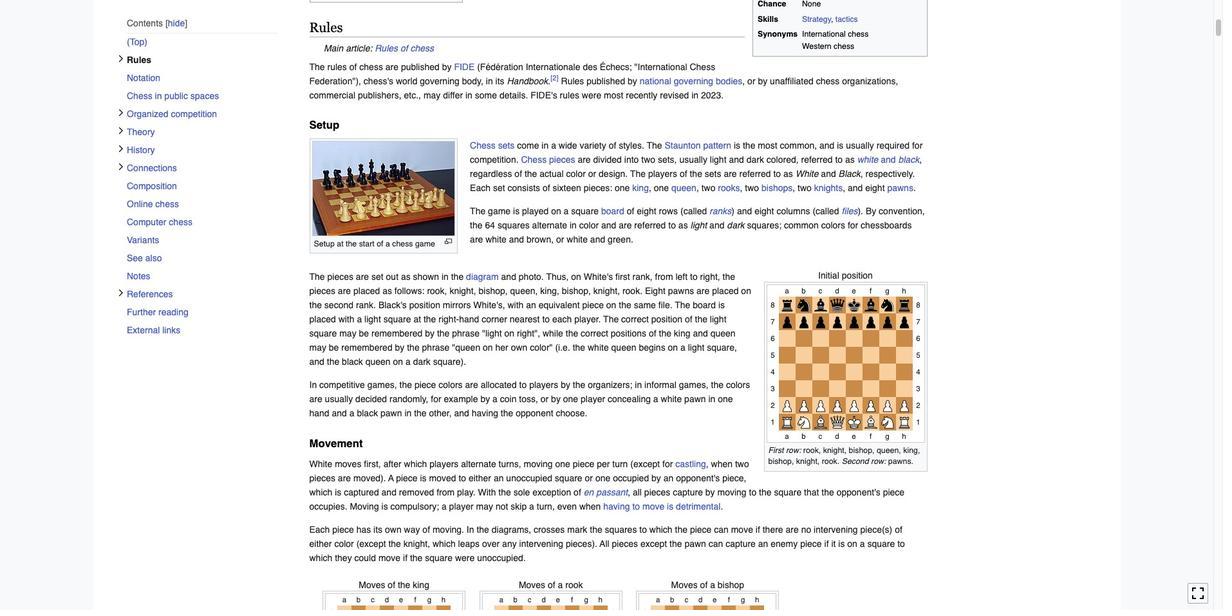 Task type: vqa. For each thing, say whether or not it's contained in the screenshot.
July related to 2
no



Task type: locate. For each thing, give the bounding box(es) containing it.
3
[[771, 384, 775, 393], [916, 384, 920, 393]]

one inside the , respectively. each set consists of sixteen pieces: one
[[615, 183, 630, 193]]

2 right h2 white pawn icon
[[916, 401, 920, 410]]

1 horizontal spatial referred
[[739, 169, 771, 179]]

two
[[641, 154, 655, 165], [701, 183, 715, 193], [745, 183, 759, 193], [798, 183, 812, 193], [735, 459, 749, 469]]

0 vertical spatial player
[[581, 394, 605, 405]]

2 5 from the left
[[916, 351, 920, 360]]

row: for second
[[871, 457, 886, 466]]

piece inside and photo. thus, on white's first rank, from left to right, the pieces are placed as follows: rook, knight, bishop, queen, king, bishop, knight, rook. eight pawns are placed on the second rank. black's position mirrors white's, with an equivalent piece on the same file. the board is placed with a light square at the right-hand corner nearest to each player. the correct position of the light square may be remembered by the phrase "light on right", while the correct positions of the king and queen may be remembered by the phrase "queen on her own color" (i.e. the white queen begins on a light square, and the black queen on a dark square).
[[582, 300, 604, 311]]

position
[[842, 271, 873, 281], [409, 300, 440, 311], [651, 314, 682, 325]]

when up "piece,"
[[711, 459, 733, 469]]

connections
[[126, 163, 177, 173]]

for left castling
[[662, 459, 673, 469]]

phrase up square).
[[422, 343, 450, 353]]

2 horizontal spatial players
[[648, 169, 677, 179]]

2 x small image from the top
[[117, 127, 125, 134]]

player down organizers;
[[581, 394, 605, 405]]

1 vertical spatial intervening
[[519, 539, 563, 549]]

black inside and photo. thus, on white's first rank, from left to right, the pieces are placed as follows: rook, knight, bishop, queen, king, bishop, knight, rook. eight pawns are placed on the second rank. black's position mirrors white's, with an equivalent piece on the same file. the board is placed with a light square at the right-hand corner nearest to each player. the correct position of the light square may be remembered by the phrase "light on right", while the correct positions of the king and queen may be remembered by the phrase "queen on her own color" (i.e. the white queen begins on a light square, and the black queen on a dark square).
[[342, 357, 363, 367]]

, when two pieces are moved). a piece is moved to either an unoccupied square or one occupied by an opponent's piece, which is captured and removed from play. with the sole exception of
[[309, 459, 749, 497]]

g8 black knight image
[[879, 297, 896, 313]]

1 vertical spatial sets
[[705, 169, 721, 179]]

eight
[[865, 183, 885, 193], [637, 206, 656, 216], [755, 206, 774, 216]]

of inside the , respectively. each set consists of sixteen pieces: one
[[543, 183, 550, 193]]

en passant
[[584, 487, 628, 497]]

4 x small image from the top
[[117, 289, 125, 297]]

one inside , when two pieces are moved). a piece is moved to either an unoccupied square or one occupied by an opponent's piece, which is captured and removed from play. with the sole exception of
[[595, 473, 610, 483]]

0 vertical spatial with
[[508, 300, 524, 311]]

per
[[597, 459, 610, 469]]

c1 white bishop image
[[812, 414, 829, 431]]

one
[[615, 183, 630, 193], [654, 183, 669, 193], [563, 394, 578, 405], [718, 394, 733, 405], [555, 459, 570, 469], [595, 473, 610, 483]]

governing inside handbook . [2] rules published by national governing bodies
[[674, 76, 713, 86]]

d1 white queen image
[[829, 414, 846, 431]]

1 vertical spatial squares
[[605, 524, 637, 535]]

player down play.
[[449, 501, 474, 512]]

1 horizontal spatial 3
[[916, 384, 920, 393]]

pawns
[[887, 183, 913, 193], [668, 286, 694, 296]]

either inside the each piece has its own way of moving. in the diagrams, crosses mark the squares to which the piece can move if there are no intervening piece(s) of either color (except the knight, which leaps over any intervening pieces). all pieces except the pawn can capture an enemy piece if it is on a square to which they could move if the square were unoccupied.
[[309, 539, 332, 549]]

or up pieces: at the top of page
[[588, 169, 596, 179]]

in up chess pieces link
[[542, 140, 549, 151]]

1 horizontal spatial 4
[[916, 367, 920, 376]]

g down pieces).
[[584, 595, 588, 604]]

turn
[[612, 459, 628, 469]]

revised
[[660, 90, 689, 100]]

1 horizontal spatial 7
[[916, 317, 920, 326]]

g1 white knight image
[[879, 414, 896, 431]]

x small image for connections
[[117, 163, 125, 170]]

as inside , regardless of the actual color or design. the players of the sets are referred to as
[[783, 169, 793, 179]]

are up the chess's
[[385, 62, 398, 72]]

common,
[[780, 140, 817, 151]]

chess for chess in public spaces
[[126, 91, 152, 101]]

8 left a8 black rook icon
[[771, 300, 775, 309]]

commercial
[[309, 90, 355, 100]]

2 1 from the left
[[916, 418, 920, 427]]

note
[[309, 41, 927, 55]]

strategy , tactics
[[802, 15, 858, 24]]

first row:
[[768, 445, 801, 455]]

1 vertical spatial phrase
[[422, 343, 450, 353]]

opponent's inside , when two pieces are moved). a piece is moved to either an unoccupied square or one occupied by an opponent's piece, which is captured and removed from play. with the sole exception of
[[676, 473, 720, 483]]

2 x small image from the top
[[117, 145, 125, 152]]

, inside , all pieces capture by moving to the square that the opponent's piece occupies. moving is compulsory; a player may not skip a turn, even when
[[628, 487, 630, 497]]

0 vertical spatial king,
[[540, 286, 559, 296]]

or inside , or by unaffiliated chess organizations, commercial publishers, etc., may differ in some details. fide's rules were most recently revised in 2023.
[[747, 76, 755, 86]]

the inside , regardless of the actual color or design. the players of the sets are referred to as
[[630, 169, 646, 179]]

by inside , all pieces capture by moving to the square that the opponent's piece occupies. moving is compulsory; a player may not skip a turn, even when
[[705, 487, 715, 497]]

queen, inside and photo. thus, on white's first rank, from left to right, the pieces are placed as follows: rook, knight, bishop, queen, king, bishop, knight, rook. eight pawns are placed on the second rank. black's position mirrors white's, with an equivalent piece on the same file. the board is placed with a light square at the right-hand corner nearest to each player. the correct position of the light square may be remembered by the phrase "light on right", while the correct positions of the king and queen may be remembered by the phrase "queen on her own color" (i.e. the white queen begins on a light square, and the black queen on a dark square).
[[510, 286, 538, 296]]

1 1 from the left
[[771, 418, 775, 427]]

white down player.
[[588, 343, 609, 353]]

moving inside , all pieces capture by moving to the square that the opponent's piece occupies. moving is compulsory; a player may not skip a turn, even when
[[717, 487, 746, 497]]

0 horizontal spatial pawns
[[668, 286, 694, 296]]

castling
[[675, 459, 706, 469]]

thus,
[[546, 272, 569, 282]]

as inside ). by convention, the 64 squares alternate in color and are referred to as
[[678, 220, 688, 230]]

1 horizontal spatial games,
[[679, 380, 709, 390]]

1 governing from the left
[[420, 76, 459, 86]]

any
[[502, 539, 517, 549]]

g
[[885, 286, 889, 295], [885, 432, 889, 441], [427, 595, 431, 604], [584, 595, 588, 604], [741, 595, 745, 604]]

1 horizontal spatial rules
[[560, 90, 579, 100]]

color inside , regardless of the actual color or design. the players of the sets are referred to as
[[566, 169, 586, 179]]

alternate for turns,
[[461, 459, 496, 469]]

photo.
[[519, 272, 544, 282]]

bishop,
[[479, 286, 508, 296], [562, 286, 591, 296], [849, 445, 875, 455], [768, 457, 794, 466]]

toss,
[[519, 394, 538, 405]]

placed down "right," at the right of the page
[[712, 286, 739, 296]]

0 horizontal spatial position
[[409, 300, 440, 311]]

2 4 from the left
[[916, 367, 920, 376]]

"international
[[634, 62, 687, 72]]

0 vertical spatial game
[[488, 206, 511, 216]]

f7 black pawn image
[[862, 313, 879, 330]]

1 vertical spatial capture
[[726, 539, 756, 549]]

1 x small image from the top
[[117, 55, 125, 62]]

f for moves of a rook
[[571, 595, 573, 604]]

white inside in competitive games, the piece colors are allocated to players by the organizers; in informal games, the colors are usually decided randomly, for example by a coin toss, or by one player concealing a white pawn in one hand and a black pawn in the other, and having the opponent choose.
[[661, 394, 682, 405]]

the inside ). by convention, the 64 squares alternate in color and are referred to as
[[470, 220, 483, 230]]

1 vertical spatial at
[[414, 314, 421, 325]]

0 vertical spatial from
[[655, 272, 673, 282]]

are up green.
[[619, 220, 632, 230]]

1 horizontal spatial moves
[[519, 580, 545, 590]]

to
[[835, 154, 843, 165], [773, 169, 781, 179], [668, 220, 676, 230], [690, 272, 698, 282], [542, 314, 550, 325], [519, 380, 527, 390], [459, 473, 466, 483], [749, 487, 756, 497], [632, 501, 640, 512], [639, 524, 647, 535], [897, 539, 905, 549]]

chess down tactics link at the right
[[848, 30, 869, 39]]

by inside , when two pieces are moved). a piece is moved to either an unoccupied square or one occupied by an opponent's piece, which is captured and removed from play. with the sole exception of
[[651, 473, 661, 483]]

black
[[839, 169, 861, 179]]

0 vertical spatial referred
[[801, 154, 833, 165]]

h1 white rook image
[[896, 414, 912, 431]]

1 horizontal spatial queen,
[[877, 445, 901, 455]]

staunton
[[665, 140, 701, 151]]

the
[[743, 140, 755, 151], [525, 169, 537, 179], [690, 169, 702, 179], [470, 220, 483, 230], [346, 239, 357, 248], [451, 272, 464, 282], [723, 272, 735, 282], [309, 300, 322, 311], [619, 300, 631, 311], [424, 314, 436, 325], [695, 314, 707, 325], [437, 329, 450, 339], [566, 329, 578, 339], [659, 329, 671, 339], [407, 343, 420, 353], [573, 343, 585, 353], [327, 357, 339, 367], [399, 380, 412, 390], [573, 380, 585, 390], [711, 380, 724, 390], [414, 408, 427, 419], [501, 408, 513, 419], [498, 487, 511, 497], [759, 487, 772, 497], [822, 487, 834, 497], [477, 524, 489, 535], [590, 524, 602, 535], [675, 524, 688, 535], [388, 539, 401, 549], [669, 539, 682, 549], [410, 553, 423, 563], [398, 580, 410, 590]]

its
[[495, 76, 504, 86], [373, 524, 382, 535]]

f down rook
[[571, 595, 573, 604]]

0 horizontal spatial (called
[[680, 206, 707, 216]]

with
[[508, 300, 524, 311], [338, 314, 354, 325]]

0 vertical spatial move
[[642, 501, 664, 512]]

1 vertical spatial queen,
[[877, 445, 901, 455]]

right-
[[439, 314, 459, 325]]

is right the it
[[838, 539, 845, 549]]

equivalent
[[539, 300, 580, 311]]

or inside squares; common colors for chessboards are white and brown, or white and green.
[[556, 234, 564, 245]]

1 vertical spatial referred
[[739, 169, 771, 179]]

0 horizontal spatial referred
[[634, 220, 666, 230]]

(called down knights link
[[813, 206, 839, 216]]

black
[[898, 154, 919, 165], [342, 357, 363, 367], [357, 408, 378, 419]]

0 vertical spatial having
[[472, 408, 498, 419]]

1 vertical spatial rook,
[[803, 445, 821, 455]]

0 vertical spatial capture
[[673, 487, 703, 497]]

1 horizontal spatial dark
[[727, 220, 745, 230]]

1 games, from the left
[[367, 380, 397, 390]]

competition.
[[470, 154, 519, 165]]

pieces inside and photo. thus, on white's first rank, from left to right, the pieces are placed as follows: rook, knight, bishop, queen, king, bishop, knight, rook. eight pawns are placed on the second rank. black's position mirrors white's, with an equivalent piece on the same file. the board is placed with a light square at the right-hand corner nearest to each player. the correct position of the light square may be remembered by the phrase "light on right", while the correct positions of the king and queen may be remembered by the phrase "queen on her own color" (i.e. the white queen begins on a light square, and the black queen on a dark square).
[[309, 286, 335, 296]]

0 horizontal spatial (except
[[356, 539, 386, 549]]

and down board link
[[601, 220, 616, 230]]

2 horizontal spatial colors
[[821, 220, 845, 230]]

federation"),
[[309, 76, 361, 86]]

a8 black rook image
[[779, 297, 795, 313]]

g up g8 black knight image
[[885, 286, 889, 295]]

chess's
[[364, 76, 393, 86]]

theory link
[[126, 123, 277, 141]]

f1 white bishop image
[[862, 414, 879, 431]]

1 horizontal spatial capture
[[726, 539, 756, 549]]

moves for moves of a rook
[[519, 580, 545, 590]]

the inside , when two pieces are moved). a piece is moved to either an unoccupied square or one occupied by an opponent's piece, which is captured and removed from play. with the sole exception of
[[498, 487, 511, 497]]

usually down the staunton pattern link at the right top of page
[[679, 154, 707, 165]]

1 moves from the left
[[359, 580, 385, 590]]

by inside handbook . [2] rules published by national governing bodies
[[628, 76, 637, 86]]

b down unoccupied.
[[513, 595, 517, 604]]

piece inside , when two pieces are moved). a piece is moved to either an unoccupied square or one occupied by an opponent's piece, which is captured and removed from play. with the sole exception of
[[396, 473, 418, 483]]

were
[[582, 90, 601, 100], [455, 553, 475, 563]]

an up the "nearest"
[[526, 300, 536, 311]]

0 horizontal spatial hand
[[309, 408, 329, 419]]

dark
[[746, 154, 764, 165], [727, 220, 745, 230], [413, 357, 431, 367]]

sole
[[514, 487, 530, 497]]

when down "en"
[[579, 501, 601, 512]]

0 horizontal spatial 3
[[771, 384, 775, 393]]

f for moves of the king
[[414, 595, 416, 604]]

an inside and photo. thus, on white's first rank, from left to right, the pieces are placed as follows: rook, knight, bishop, queen, king, bishop, knight, rook. eight pawns are placed on the second rank. black's position mirrors white's, with an equivalent piece on the same file. the board is placed with a light square at the right-hand corner nearest to each player. the correct position of the light square may be remembered by the phrase "light on right", while the correct positions of the king and queen may be remembered by the phrase "queen on her own color" (i.e. the white queen begins on a light square, and the black queen on a dark square).
[[526, 300, 536, 311]]

online chess
[[126, 199, 179, 209]]

either
[[469, 473, 491, 483], [309, 539, 332, 549]]

d8 black queen image
[[829, 297, 846, 313]]

to inside , all pieces capture by moving to the square that the opponent's piece occupies. moving is compulsory; a player may not skip a turn, even when
[[749, 487, 756, 497]]

which inside , when two pieces are moved). a piece is moved to either an unoccupied square or one occupied by an opponent's piece, which is captured and removed from play. with the sole exception of
[[309, 487, 332, 497]]

a7 black pawn image
[[779, 313, 795, 330]]

color up they
[[334, 539, 354, 549]]

setup for setup at the start of a chess game
[[314, 239, 335, 248]]

either up the with on the bottom of the page
[[469, 473, 491, 483]]

be up competitive at the left
[[329, 343, 339, 353]]

own left "way"
[[385, 524, 401, 535]]

queen up decided
[[365, 357, 390, 367]]

pieces inside , when two pieces are moved). a piece is moved to either an unoccupied square or one occupied by an opponent's piece, which is captured and removed from play. with the sole exception of
[[309, 473, 335, 483]]

rules link
[[126, 51, 286, 69]]

. up convention,
[[913, 183, 916, 193]]

color inside the each piece has its own way of moving. in the diagrams, crosses mark the squares to which the piece can move if there are no intervening piece(s) of either color (except the knight, which leaps over any intervening pieces). all pieces except the pawn can capture an enemy piece if it is on a square to which they could move if the square were unoccupied.
[[334, 539, 354, 549]]

columns
[[777, 206, 810, 216]]

1 vertical spatial king
[[674, 329, 690, 339]]

piece left has
[[332, 524, 354, 535]]

1 vertical spatial position
[[409, 300, 440, 311]]

1 horizontal spatial governing
[[674, 76, 713, 86]]

published inside handbook . [2] rules published by national governing bodies
[[587, 76, 625, 86]]

1 2 from the left
[[771, 401, 775, 410]]

1 horizontal spatial .
[[721, 501, 723, 512]]

design.
[[599, 169, 628, 179]]

colors down "files"
[[821, 220, 845, 230]]

castling link
[[675, 459, 706, 469]]

governing inside (fédération internationale des échecs; "international chess federation"), chess's world governing body, in its
[[420, 76, 459, 86]]

0 horizontal spatial if
[[403, 553, 407, 563]]

left
[[676, 272, 688, 282]]

black down required
[[898, 154, 919, 165]]

placed up rank.
[[353, 286, 380, 296]]

1 vertical spatial when
[[579, 501, 601, 512]]

reading
[[158, 307, 188, 317]]

on inside the each piece has its own way of moving. in the diagrams, crosses mark the squares to which the piece can move if there are no intervening piece(s) of either color (except the knight, which leaps over any intervening pieces). all pieces except the pawn can capture an enemy piece if it is on a square to which they could move if the square were unoccupied.
[[847, 539, 857, 549]]

0 horizontal spatial games,
[[367, 380, 397, 390]]

1 vertical spatial row:
[[871, 457, 886, 466]]

can
[[714, 524, 729, 535], [709, 539, 723, 549]]

an inside the each piece has its own way of moving. in the diagrams, crosses mark the squares to which the piece can move if there are no intervening piece(s) of either color (except the knight, which leaps over any intervening pieces). all pieces except the pawn can capture an enemy piece if it is on a square to which they could move if the square were unoccupied.
[[758, 539, 768, 549]]

0 horizontal spatial 5
[[771, 351, 775, 360]]

0 vertical spatial row:
[[786, 445, 801, 455]]

players
[[648, 169, 677, 179], [529, 380, 558, 390], [429, 459, 459, 469]]

dark down )
[[727, 220, 745, 230]]

moves for moves of a bishop
[[671, 580, 698, 590]]

x small image
[[117, 55, 125, 62], [117, 145, 125, 152], [117, 163, 125, 170], [117, 289, 125, 297]]

row: right first
[[786, 445, 801, 455]]

the right "file."
[[675, 300, 690, 311]]

1 vertical spatial alternate
[[461, 459, 496, 469]]

x small image
[[117, 109, 125, 116], [117, 127, 125, 134]]

0 horizontal spatial most
[[604, 90, 623, 100]]

2 moves from the left
[[519, 580, 545, 590]]

from inside , when two pieces are moved). a piece is moved to either an unoccupied square or one occupied by an opponent's piece, which is captured and removed from play. with the sole exception of
[[437, 487, 455, 497]]

may right etc.,
[[423, 90, 441, 100]]

rook. inside rook, knight, bishop, queen, king, bishop, knight, rook.
[[822, 457, 840, 466]]

x small image for theory
[[117, 127, 125, 134]]

(top) link
[[126, 33, 277, 51]]

2 vertical spatial if
[[403, 553, 407, 563]]

"queen
[[452, 343, 480, 353]]

0 vertical spatial x small image
[[117, 109, 125, 116]]

setup for setup
[[309, 119, 339, 131]]

and left the photo.
[[501, 272, 516, 282]]

colors inside squares; common colors for chessboards are white and brown, or white and green.
[[821, 220, 845, 230]]

0 vertical spatial were
[[582, 90, 601, 100]]

, inside , or by unaffiliated chess organizations, commercial publishers, etc., may differ in some details. fide's rules were most recently revised in 2023.
[[742, 76, 745, 86]]

0 horizontal spatial set
[[371, 272, 383, 282]]

0 vertical spatial when
[[711, 459, 733, 469]]

0 horizontal spatial published
[[401, 62, 440, 72]]

organized competition
[[126, 109, 217, 119]]

by inside , or by unaffiliated chess organizations, commercial publishers, etc., may differ in some details. fide's rules were most recently revised in 2023.
[[758, 76, 767, 86]]

e for moves of the king
[[399, 595, 403, 604]]

hand
[[459, 314, 479, 325], [309, 408, 329, 419]]

intervening up the it
[[814, 524, 858, 535]]

for right required
[[912, 140, 923, 151]]

white for white and black
[[795, 169, 818, 179]]

hand down mirrors
[[459, 314, 479, 325]]

a inside the each piece has its own way of moving. in the diagrams, crosses mark the squares to which the piece can move if there are no intervening piece(s) of either color (except the knight, which leaps over any intervening pieces). all pieces except the pawn can capture an enemy piece if it is on a square to which they could move if the square were unoccupied.
[[860, 539, 865, 549]]

begins
[[639, 343, 665, 353]]

0 vertical spatial be
[[359, 329, 369, 339]]

same
[[634, 300, 656, 311]]

sets inside , regardless of the actual color or design. the players of the sets are referred to as
[[705, 169, 721, 179]]

1 vertical spatial its
[[373, 524, 382, 535]]

e2 white pawn image
[[846, 397, 862, 414]]

notation
[[126, 73, 160, 83]]

on
[[551, 206, 561, 216], [571, 272, 581, 282], [741, 286, 751, 296], [606, 300, 616, 311], [504, 329, 514, 339], [483, 343, 493, 353], [668, 343, 678, 353], [393, 357, 403, 367], [847, 539, 857, 549]]

(fédération internationale des échecs; "international chess federation"), chess's world governing body, in its
[[309, 62, 715, 86]]

capture inside , all pieces capture by moving to the square that the opponent's piece occupies. moving is compulsory; a player may not skip a turn, even when
[[673, 487, 703, 497]]

white's,
[[473, 300, 505, 311]]

0 vertical spatial .
[[548, 76, 551, 86]]

first
[[615, 272, 630, 282]]

0 horizontal spatial own
[[385, 524, 401, 535]]

move right could
[[378, 553, 400, 563]]

)
[[731, 206, 734, 216]]

are down "right," at the right of the page
[[697, 286, 710, 296]]

, inside , when two pieces are moved). a piece is moved to either an unoccupied square or one occupied by an opponent's piece, which is captured and removed from play. with the sole exception of
[[706, 459, 709, 469]]

0 horizontal spatial rook.
[[622, 286, 642, 296]]

from down moved
[[437, 487, 455, 497]]

c for moves of a bishop
[[685, 595, 688, 604]]

enemy
[[771, 539, 798, 549]]

and up white and black
[[819, 140, 834, 151]]

row: for first
[[786, 445, 801, 455]]

2 governing from the left
[[674, 76, 713, 86]]

queen up square,
[[710, 329, 736, 339]]

which up 'occupies.'
[[309, 487, 332, 497]]

rook, inside and photo. thus, on white's first rank, from left to right, the pieces are placed as follows: rook, knight, bishop, queen, king, bishop, knight, rook. eight pawns are placed on the second rank. black's position mirrors white's, with an equivalent piece on the same file. the board is placed with a light square at the right-hand corner nearest to each player. the correct position of the light square may be remembered by the phrase "light on right", while the correct positions of the king and queen may be remembered by the phrase "queen on her own color" (i.e. the white queen begins on a light square, and the black queen on a dark square).
[[427, 286, 447, 296]]

1 vertical spatial move
[[731, 524, 753, 535]]

dark left colored,
[[746, 154, 764, 165]]

way
[[404, 524, 420, 535]]

1 horizontal spatial correct
[[621, 314, 649, 325]]

as inside and photo. thus, on white's first rank, from left to right, the pieces are placed as follows: rook, knight, bishop, queen, king, bishop, knight, rook. eight pawns are placed on the second rank. black's position mirrors white's, with an equivalent piece on the same file. the board is placed with a light square at the right-hand corner nearest to each player. the correct position of the light square may be remembered by the phrase "light on right", while the correct positions of the king and queen may be remembered by the phrase "queen on her own color" (i.e. the white queen begins on a light square, and the black queen on a dark square).
[[382, 286, 392, 296]]

alternate
[[532, 220, 567, 230], [461, 459, 496, 469]]

chess for chess pieces are divided into two sets, usually light and dark colored, referred to as white and black
[[521, 154, 547, 165]]

pawn
[[684, 394, 706, 405], [380, 408, 402, 419], [685, 539, 706, 549]]

b7 black pawn image
[[795, 313, 812, 330]]

and up knights
[[821, 169, 836, 179]]

rules inside , or by unaffiliated chess organizations, commercial publishers, etc., may differ in some details. fide's rules were most recently revised in 2023.
[[560, 90, 579, 100]]

first
[[768, 445, 784, 455]]

capture up bishop
[[726, 539, 756, 549]]

eight down respectively.
[[865, 183, 885, 193]]

2 horizontal spatial if
[[824, 539, 829, 549]]

1 6 from the left
[[771, 334, 775, 343]]

having down passant
[[603, 501, 630, 512]]

0 horizontal spatial usually
[[325, 394, 353, 405]]

rooks
[[718, 183, 740, 193]]

b8 black knight image
[[795, 297, 812, 313]]

notes link
[[126, 267, 277, 285]]

chess down "notation"
[[126, 91, 152, 101]]

in down sixteen
[[570, 220, 577, 230]]

moving down "piece,"
[[717, 487, 746, 497]]

pawn inside the each piece has its own way of moving. in the diagrams, crosses mark the squares to which the piece can move if there are no intervening piece(s) of either color (except the knight, which leaps over any intervening pieces). all pieces except the pawn can capture an enemy piece if it is on a square to which they could move if the square were unoccupied.
[[685, 539, 706, 549]]

(fédération
[[477, 62, 523, 72]]

its down (fédération
[[495, 76, 504, 86]]

e1 white king image
[[846, 414, 862, 431]]

2 7 from the left
[[916, 317, 920, 326]]

moving up unoccupied
[[524, 459, 553, 469]]

h7 black pawn image
[[896, 313, 912, 330]]

passant
[[596, 487, 628, 497]]

each inside the , respectively. each set consists of sixteen pieces: one
[[470, 183, 491, 193]]

or inside , regardless of the actual color or design. the players of the sets are referred to as
[[588, 169, 596, 179]]

each down 'occupies.'
[[309, 524, 330, 535]]

black up competitive at the left
[[342, 357, 363, 367]]

x small image for references
[[117, 289, 125, 297]]

b1 white knight image
[[795, 414, 812, 431]]

king inside and photo. thus, on white's first rank, from left to right, the pieces are placed as follows: rook, knight, bishop, queen, king, bishop, knight, rook. eight pawns are placed on the second rank. black's position mirrors white's, with an equivalent piece on the same file. the board is placed with a light square at the right-hand corner nearest to each player. the correct position of the light square may be remembered by the phrase "light on right", while the correct positions of the king and queen may be remembered by the phrase "queen on her own color" (i.e. the white queen begins on a light square, and the black queen on a dark square).
[[674, 329, 690, 339]]

2 vertical spatial pawn
[[685, 539, 706, 549]]

initial position
[[818, 271, 873, 281]]

d7 black pawn image
[[829, 313, 846, 330]]

in inside ). by convention, the 64 squares alternate in color and are referred to as
[[570, 220, 577, 230]]

chess inside note
[[410, 43, 434, 53]]

1 vertical spatial moving
[[717, 487, 746, 497]]

set for out
[[371, 272, 383, 282]]

usually up black
[[846, 140, 874, 151]]

rook. inside and photo. thus, on white's first rank, from left to right, the pieces are placed as follows: rook, knight, bishop, queen, king, bishop, knight, rook. eight pawns are placed on the second rank. black's position mirrors white's, with an equivalent piece on the same file. the board is placed with a light square at the right-hand corner nearest to each player. the correct position of the light square may be remembered by the phrase "light on right", while the correct positions of the king and queen may be remembered by the phrase "queen on her own color" (i.e. the white queen begins on a light square, and the black queen on a dark square).
[[622, 286, 642, 296]]

1 horizontal spatial white
[[795, 169, 818, 179]]

0 vertical spatial squares
[[498, 220, 530, 230]]

2 3 from the left
[[916, 384, 920, 393]]

0 horizontal spatial governing
[[420, 76, 459, 86]]

b down moves of a bishop
[[670, 595, 674, 604]]

either inside , when two pieces are moved). a piece is moved to either an unoccupied square or one occupied by an opponent's piece, which is captured and removed from play. with the sole exception of
[[469, 473, 491, 483]]

mark
[[567, 524, 587, 535]]

her
[[495, 343, 508, 353]]

d for moves of the king
[[385, 595, 389, 604]]

0 vertical spatial own
[[511, 343, 527, 353]]

1 vertical spatial pawns
[[668, 286, 694, 296]]

in left competitive at the left
[[309, 380, 317, 390]]

1 horizontal spatial sets
[[705, 169, 721, 179]]

2 vertical spatial dark
[[413, 357, 431, 367]]

b up b8 black knight 'image'
[[802, 286, 806, 295]]

king, inside rook, knight, bishop, queen, king, bishop, knight, rook.
[[903, 445, 920, 455]]

1 vertical spatial hand
[[309, 408, 329, 419]]

hand inside in competitive games, the piece colors are allocated to players by the organizers; in informal games, the colors are usually decided randomly, for example by a coin toss, or by one player concealing a white pawn in one hand and a black pawn in the other, and having the opponent choose.
[[309, 408, 329, 419]]

1 horizontal spatial were
[[582, 90, 601, 100]]

d up d8 black cross icon
[[542, 595, 546, 604]]

set for consists
[[493, 183, 505, 193]]

2 horizontal spatial move
[[731, 524, 753, 535]]

0 vertical spatial setup
[[309, 119, 339, 131]]

des
[[583, 62, 597, 72]]

allocated
[[481, 380, 517, 390]]

set left 'out' on the top left of page
[[371, 272, 383, 282]]

own inside and photo. thus, on white's first rank, from left to right, the pieces are placed as follows: rook, knight, bishop, queen, king, bishop, knight, rook. eight pawns are placed on the second rank. black's position mirrors white's, with an equivalent piece on the same file. the board is placed with a light square at the right-hand corner nearest to each player. the correct position of the light square may be remembered by the phrase "light on right", while the correct positions of the king and queen may be remembered by the phrase "queen on her own color" (i.e. the white queen begins on a light square, and the black queen on a dark square).
[[511, 343, 527, 353]]

if left there
[[756, 524, 760, 535]]

consists
[[508, 183, 540, 193]]

phrase up "queen
[[452, 329, 480, 339]]

games, right informal
[[679, 380, 709, 390]]

1 horizontal spatial moving
[[717, 487, 746, 497]]

1 x small image from the top
[[117, 109, 125, 116]]

crosses
[[534, 524, 565, 535]]

to inside , regardless of the actual color or design. the players of the sets are referred to as
[[773, 169, 781, 179]]

the inside is the most common, and is usually required for competition.
[[743, 140, 755, 151]]

piece inside , all pieces capture by moving to the square that the opponent's piece occupies. moving is compulsory; a player may not skip a turn, even when
[[883, 487, 905, 497]]

3 moves from the left
[[671, 580, 698, 590]]

0 vertical spatial in
[[309, 380, 317, 390]]

international
[[802, 30, 846, 39]]

queen,
[[510, 286, 538, 296], [877, 445, 901, 455]]

1 horizontal spatial squares
[[605, 524, 637, 535]]

1 vertical spatial players
[[529, 380, 558, 390]]

0 vertical spatial intervening
[[814, 524, 858, 535]]

0 horizontal spatial intervening
[[519, 539, 563, 549]]

1 vertical spatial each
[[309, 524, 330, 535]]

g7 black pawn image
[[879, 313, 896, 330]]

is left played
[[513, 206, 520, 216]]

x small image left 'organized'
[[117, 109, 125, 116]]

for inside in competitive games, the piece colors are allocated to players by the organizers; in informal games, the colors are usually decided randomly, for example by a coin toss, or by one player concealing a white pawn in one hand and a black pawn in the other, and having the opponent choose.
[[431, 394, 441, 405]]

for up other,
[[431, 394, 441, 405]]

usually inside in competitive games, the piece colors are allocated to players by the organizers; in informal games, the colors are usually decided randomly, for example by a coin toss, or by one player concealing a white pawn in one hand and a black pawn in the other, and having the opponent choose.
[[325, 394, 353, 405]]

b2 white pawn image
[[795, 397, 812, 414]]

1 vertical spatial published
[[587, 76, 625, 86]]

1 horizontal spatial 1
[[916, 418, 920, 427]]

chess up computer chess
[[155, 199, 179, 209]]

its inside the each piece has its own way of moving. in the diagrams, crosses mark the squares to which the piece can move if there are no intervening piece(s) of either color (except the knight, which leaps over any intervening pieces). all pieces except the pawn can capture an enemy piece if it is on a square to which they could move if the square were unoccupied.
[[373, 524, 382, 535]]

h8 black rook image
[[896, 297, 912, 313]]

games, up decided
[[367, 380, 397, 390]]

intervening down crosses
[[519, 539, 563, 549]]

3 x small image from the top
[[117, 163, 125, 170]]

rook, inside rook, knight, bishop, queen, king, bishop, knight, rook.
[[803, 445, 821, 455]]

, inside , regardless of the actual color or design. the players of the sets are referred to as
[[919, 154, 922, 165]]

knights
[[814, 183, 843, 193]]

rules
[[327, 62, 347, 72], [560, 90, 579, 100]]

square,
[[707, 343, 737, 353]]

1 3 from the left
[[771, 384, 775, 393]]

1 horizontal spatial either
[[469, 473, 491, 483]]

players inside , regardless of the actual color or design. the players of the sets are referred to as
[[648, 169, 677, 179]]

placed
[[353, 286, 380, 296], [712, 286, 739, 296], [309, 314, 336, 325]]

alternate for in
[[532, 220, 567, 230]]

and left green.
[[590, 234, 605, 245]]

or inside in competitive games, the piece colors are allocated to players by the organizers; in informal games, the colors are usually decided randomly, for example by a coin toss, or by one player concealing a white pawn in one hand and a black pawn in the other, and having the opponent choose.
[[541, 394, 549, 405]]

0 horizontal spatial 4
[[771, 367, 775, 376]]

dark left square).
[[413, 357, 431, 367]]

piece
[[582, 300, 604, 311], [414, 380, 436, 390], [573, 459, 594, 469], [396, 473, 418, 483], [883, 487, 905, 497], [332, 524, 354, 535], [690, 524, 712, 535], [800, 539, 822, 549]]

hide
[[168, 18, 185, 28]]

eight for knights
[[865, 183, 885, 193]]



Task type: describe. For each thing, give the bounding box(es) containing it.
(except inside the each piece has its own way of moving. in the diagrams, crosses mark the squares to which the piece can move if there are no intervening piece(s) of either color (except the knight, which leaps over any intervening pieces). all pieces except the pawn can capture an enemy piece if it is on a square to which they could move if the square were unoccupied.
[[356, 539, 386, 549]]

one down square,
[[718, 394, 733, 405]]

further
[[126, 307, 156, 317]]

example
[[444, 394, 478, 405]]

piece down no
[[800, 539, 822, 549]]

captured
[[344, 487, 379, 497]]

two left rooks link
[[701, 183, 715, 193]]

0 vertical spatial can
[[714, 524, 729, 535]]

is left 'detrimental'
[[667, 501, 673, 512]]

1 vertical spatial be
[[329, 343, 339, 353]]

mirrors
[[443, 300, 471, 311]]

b for moves of the king
[[357, 595, 361, 604]]

its inside (fédération internationale des échecs; "international chess federation"), chess's world governing body, in its
[[495, 76, 504, 86]]

bishop, up second
[[849, 445, 875, 455]]

1 vertical spatial .
[[913, 183, 916, 193]]

in inside in competitive games, the piece colors are allocated to players by the organizers; in informal games, the colors are usually decided randomly, for example by a coin toss, or by one player concealing a white pawn in one hand and a black pawn in the other, and having the opponent choose.
[[309, 380, 317, 390]]

dark inside and photo. thus, on white's first rank, from left to right, the pieces are placed as follows: rook, knight, bishop, queen, king, bishop, knight, rook. eight pawns are placed on the second rank. black's position mirrors white's, with an equivalent piece on the same file. the board is placed with a light square at the right-hand corner nearest to each player. the correct position of the light square may be remembered by the phrase "light on right", while the correct positions of the king and queen may be remembered by the phrase "queen on her own color" (i.e. the white queen begins on a light square, and the black queen on a dark square).
[[413, 357, 431, 367]]

right",
[[517, 329, 540, 339]]

e for moves of a rook
[[556, 595, 560, 604]]

detrimental
[[676, 501, 721, 512]]

1 horizontal spatial with
[[508, 300, 524, 311]]

piece down 'detrimental'
[[690, 524, 712, 535]]

a right skip on the left of the page
[[529, 501, 534, 512]]

white for white moves first, after which players alternate turns, moving one piece per turn (except for castling
[[309, 459, 332, 469]]

a down unoccupied.
[[499, 595, 503, 604]]

f2 white pawn image
[[862, 397, 879, 414]]

chess down international on the top right
[[834, 42, 854, 51]]

a left rook
[[558, 580, 563, 590]]

and inside , when two pieces are moved). a piece is moved to either an unoccupied square or one occupied by an opponent's piece, which is captured and removed from play. with the sole exception of
[[381, 487, 396, 497]]

one up choose.
[[563, 394, 578, 405]]

and down ranks
[[709, 220, 724, 230]]

1 vertical spatial if
[[824, 539, 829, 549]]

play.
[[457, 487, 475, 497]]

a left wide at the top left of page
[[551, 140, 556, 151]]

turn,
[[537, 501, 555, 512]]

may inside , all pieces capture by moving to the square that the opponent's piece occupies. moving is compulsory; a player may not skip a turn, even when
[[476, 501, 493, 512]]

to inside , when two pieces are moved). a piece is moved to either an unoccupied square or one occupied by an opponent's piece, which is captured and removed from play. with the sole exception of
[[459, 473, 466, 483]]

two left knights link
[[798, 183, 812, 193]]

opponent's inside , all pieces capture by moving to the square that the opponent's piece occupies. moving is compulsory; a player may not skip a turn, even when
[[837, 487, 880, 497]]

history link
[[126, 141, 277, 159]]

were inside the each piece has its own way of moving. in the diagrams, crosses mark the squares to which the piece can move if there are no intervening piece(s) of either color (except the knight, which leaps over any intervening pieces). all pieces except the pawn can capture an enemy piece if it is on a square to which they could move if the square were unoccupied.
[[455, 553, 475, 563]]

and up competitive at the left
[[309, 357, 324, 367]]

x small image for history
[[117, 145, 125, 152]]

in inside (fédération internationale des échecs; "international chess federation"), chess's world governing body, in its
[[486, 76, 493, 86]]

square down black's
[[383, 314, 411, 325]]

0 vertical spatial sets
[[498, 140, 515, 151]]

note containing main article:
[[309, 41, 927, 55]]

and up square,
[[693, 329, 708, 339]]

competitive
[[319, 380, 365, 390]]

knights link
[[814, 183, 843, 193]]

rules up main
[[309, 20, 343, 35]]

respectively.
[[866, 169, 915, 179]]

variants link
[[126, 231, 277, 249]]

a down sixteen
[[564, 206, 569, 216]]

white up black
[[857, 154, 878, 165]]

0 vertical spatial rules
[[327, 62, 347, 72]]

1 vertical spatial dark
[[727, 220, 745, 230]]

h8 black cross image
[[750, 606, 764, 610]]

0 horizontal spatial phrase
[[422, 343, 450, 353]]

eight for ranks
[[755, 206, 774, 216]]

usually inside is the most common, and is usually required for competition.
[[846, 140, 874, 151]]

bishop, up white's,
[[479, 286, 508, 296]]

square down pieces: at the top of page
[[571, 206, 599, 216]]

e for moves of a bishop
[[713, 595, 717, 604]]

is inside and photo. thus, on white's first rank, from left to right, the pieces are placed as follows: rook, knight, bishop, queen, king, bishop, knight, rook. eight pawns are placed on the second rank. black's position mirrors white's, with an equivalent piece on the same file. the board is placed with a light square at the right-hand corner nearest to each player. the correct position of the light square may be remembered by the phrase "light on right", while the correct positions of the king and queen may be remembered by the phrase "queen on her own color" (i.e. the white queen begins on a light square, and the black queen on a dark square).
[[718, 300, 725, 311]]

organized
[[126, 109, 168, 119]]

and left brown,
[[509, 234, 524, 245]]

0 vertical spatial phrase
[[452, 329, 480, 339]]

x small image for rules
[[117, 55, 125, 62]]

and right )
[[737, 206, 752, 216]]

and down 'pattern'
[[729, 154, 744, 165]]

may inside , or by unaffiliated chess organizations, commercial publishers, etc., may differ in some details. fide's rules were most recently revised in 2023.
[[423, 90, 441, 100]]

1 vertical spatial having
[[603, 501, 630, 512]]

b for moves of a bishop
[[670, 595, 674, 604]]

d for moves of a rook
[[542, 595, 546, 604]]

e up e8 black king icon
[[852, 286, 856, 295]]

players for to
[[529, 380, 558, 390]]

no
[[801, 524, 811, 535]]

light and dark
[[690, 220, 745, 230]]

online chess link
[[126, 195, 277, 213]]

2 6 from the left
[[916, 334, 920, 343]]

rules inside rules link
[[126, 55, 151, 65]]

for inside is the most common, and is usually required for competition.
[[912, 140, 923, 151]]

f8 black bishop image
[[862, 297, 879, 313]]

an up having to move is detrimental .
[[664, 473, 674, 483]]

c up c8 black bishop image
[[819, 286, 822, 295]]

0 horizontal spatial move
[[378, 553, 400, 563]]

a right begins
[[680, 343, 685, 353]]

composition link
[[126, 177, 277, 195]]

1 8 from the left
[[771, 300, 775, 309]]

bishop
[[718, 580, 744, 590]]

0 vertical spatial king
[[632, 183, 649, 193]]

1 vertical spatial remembered
[[341, 343, 392, 353]]

board inside and photo. thus, on white's first rank, from left to right, the pieces are placed as follows: rook, knight, bishop, queen, king, bishop, knight, rook. eight pawns are placed on the second rank. black's position mirrors white's, with an equivalent piece on the same file. the board is placed with a light square at the right-hand corner nearest to each player. the correct position of the light square may be remembered by the phrase "light on right", while the correct positions of the king and queen may be remembered by the phrase "queen on her own color" (i.e. the white queen begins on a light square, and the black queen on a dark square).
[[693, 300, 716, 311]]

1 horizontal spatial placed
[[353, 286, 380, 296]]

in right "shown"
[[442, 272, 449, 282]]

1 horizontal spatial be
[[359, 329, 369, 339]]

knight, up second
[[823, 445, 847, 455]]

moves for moves of the king
[[359, 580, 385, 590]]

b down b1 white knight image
[[802, 432, 806, 441]]

1 horizontal spatial usually
[[679, 154, 707, 165]]

sets,
[[658, 154, 677, 165]]

players for the
[[648, 169, 677, 179]]

, inside the , respectively. each set consists of sixteen pieces: one
[[861, 169, 863, 179]]

knight, inside the each piece has its own way of moving. in the diagrams, crosses mark the squares to which the piece can move if there are no intervening piece(s) of either color (except the knight, which leaps over any intervening pieces). all pieces except the pawn can capture an enemy piece if it is on a square to which they could move if the square were unoccupied.
[[403, 539, 430, 549]]

theory
[[126, 127, 155, 137]]

may down second
[[339, 329, 356, 339]]

regardless
[[470, 169, 512, 179]]

the up 64
[[470, 206, 486, 216]]

is up black
[[837, 140, 844, 151]]

is inside , all pieces capture by moving to the square that the opponent's piece occupies. moving is compulsory; a player may not skip a turn, even when
[[381, 501, 388, 512]]

0 vertical spatial black
[[898, 154, 919, 165]]

in down 'national governing bodies' link
[[692, 90, 699, 100]]

follows:
[[394, 286, 425, 296]]

black inside in competitive games, the piece colors are allocated to players by the organizers; in informal games, the colors are usually decided randomly, for example by a coin toss, or by one player concealing a white pawn in one hand and a black pawn in the other, and having the opponent choose.
[[357, 408, 378, 419]]

unaffiliated
[[770, 76, 814, 86]]

tactics
[[835, 15, 858, 24]]

two right into
[[641, 154, 655, 165]]

(i.e.
[[555, 343, 570, 353]]

which up except
[[649, 524, 672, 535]]

rank.
[[356, 300, 376, 311]]

article:
[[346, 43, 372, 53]]

g for moves of a rook
[[584, 595, 588, 604]]

2 vertical spatial position
[[651, 314, 682, 325]]

a down except
[[656, 595, 660, 604]]

as up black
[[845, 154, 855, 165]]

a1 white rook image
[[779, 414, 795, 431]]

1 vertical spatial game
[[415, 239, 435, 248]]

1 5 from the left
[[771, 351, 775, 360]]

square down second
[[309, 329, 337, 339]]

moved
[[429, 473, 456, 483]]

publishers,
[[358, 90, 401, 100]]

external links
[[126, 325, 180, 335]]

the up the positions
[[603, 314, 619, 325]]

knight, down white's
[[593, 286, 620, 296]]

piece left per
[[573, 459, 594, 469]]

in down the body,
[[465, 90, 472, 100]]

f up f8 black bishop icon
[[870, 286, 872, 295]]

see
[[126, 253, 143, 263]]

squares inside the each piece has its own way of moving. in the diagrams, crosses mark the squares to which the piece can move if there are no intervening piece(s) of either color (except the knight, which leaps over any intervening pieces). all pieces except the pawn can capture an enemy piece if it is on a square to which they could move if the square were unoccupied.
[[605, 524, 637, 535]]

0 vertical spatial pawns
[[887, 183, 913, 193]]

g for moves of the king
[[427, 595, 431, 604]]

or inside , when two pieces are moved). a piece is moved to either an unoccupied square or one occupied by an opponent's piece, which is captured and removed from play. with the sole exception of
[[585, 473, 593, 483]]

b for moves of a rook
[[513, 595, 517, 604]]

western
[[802, 42, 831, 51]]

0 vertical spatial published
[[401, 62, 440, 72]]

white inside and photo. thus, on white's first rank, from left to right, the pieces are placed as follows: rook, knight, bishop, queen, king, bishop, knight, rook. eight pawns are placed on the second rank. black's position mirrors white's, with an equivalent piece on the same file. the board is placed with a light square at the right-hand corner nearest to each player. the correct position of the light square may be remembered by the phrase "light on right", while the correct positions of the king and queen may be remembered by the phrase "queen on her own color" (i.e. the white queen begins on a light square, and the black queen on a dark square).
[[588, 343, 609, 353]]

unoccupied.
[[477, 553, 526, 563]]

ranks
[[709, 206, 731, 216]]

and inside is the most common, and is usually required for competition.
[[819, 140, 834, 151]]

0 horizontal spatial colors
[[439, 380, 463, 390]]

own inside the each piece has its own way of moving. in the diagrams, crosses mark the squares to which the piece can move if there are no intervening piece(s) of either color (except the knight, which leaps over any intervening pieces). all pieces except the pawn can capture an enemy piece if it is on a square to which they could move if the square were unoccupied.
[[385, 524, 401, 535]]

public
[[164, 91, 188, 101]]

1 vertical spatial can
[[709, 539, 723, 549]]

0 horizontal spatial eight
[[637, 206, 656, 216]]

rooks link
[[718, 183, 740, 193]]

"light
[[482, 329, 502, 339]]

references
[[126, 289, 173, 299]]

compulsory;
[[390, 501, 439, 512]]

are up the example
[[465, 380, 478, 390]]

1 7 from the left
[[771, 317, 775, 326]]

second row: pawns.
[[842, 457, 913, 466]]

0 vertical spatial correct
[[621, 314, 649, 325]]

1 horizontal spatial if
[[756, 524, 760, 535]]

rules up the rules of chess are published by fide
[[375, 43, 398, 53]]

hand inside and photo. thus, on white's first rank, from left to right, the pieces are placed as follows: rook, knight, bishop, queen, king, bishop, knight, rook. eight pawns are placed on the second rank. black's position mirrors white's, with an equivalent piece on the same file. the board is placed with a light square at the right-hand corner nearest to each player. the correct position of the light square may be remembered by the phrase "light on right", while the correct positions of the king and queen may be remembered by the phrase "queen on her own color" (i.e. the white queen begins on a light square, and the black queen on a dark square).
[[459, 314, 479, 325]]

which down moving.
[[433, 539, 456, 549]]

chess for chess sets come in a wide variety of styles. the staunton pattern
[[470, 140, 496, 151]]

pieces inside the each piece has its own way of moving. in the diagrams, crosses mark the squares to which the piece can move if there are no intervening piece(s) of either color (except the knight, which leaps over any intervening pieces). all pieces except the pawn can capture an enemy piece if it is on a square to which they could move if the square were unoccupied.
[[612, 539, 638, 549]]

2 horizontal spatial referred
[[801, 154, 833, 165]]

0 vertical spatial position
[[842, 271, 873, 281]]

a up moving.
[[442, 501, 447, 512]]

coin
[[500, 394, 517, 405]]

actual
[[540, 169, 564, 179]]

a2 white pawn image
[[779, 397, 795, 414]]

2 8 from the left
[[916, 300, 920, 309]]

and down black
[[848, 183, 863, 193]]

having inside in competitive games, the piece colors are allocated to players by the organizers; in informal games, the colors are usually decided randomly, for example by a coin toss, or by one player concealing a white pawn in one hand and a black pawn in the other, and having the opponent choose.
[[472, 408, 498, 419]]

most inside , or by unaffiliated chess organizations, commercial publishers, etc., may differ in some details. fide's rules were most recently revised in 2023.
[[604, 90, 623, 100]]

chess up the pieces are set out as shown in the diagram
[[392, 239, 413, 248]]

0 vertical spatial (except
[[630, 459, 660, 469]]

one up exception
[[555, 459, 570, 469]]

rook
[[565, 580, 583, 590]]

color inside ). by convention, the 64 squares alternate in color and are referred to as
[[579, 220, 599, 230]]

and down the example
[[454, 408, 469, 419]]

a up a8 black rook icon
[[785, 286, 789, 295]]

2 vertical spatial players
[[429, 459, 459, 469]]

links
[[162, 325, 180, 335]]

0 vertical spatial remembered
[[371, 329, 423, 339]]

a down rank.
[[357, 314, 362, 325]]

2 games, from the left
[[679, 380, 709, 390]]

occupies.
[[309, 501, 347, 512]]

1 horizontal spatial colors
[[726, 380, 750, 390]]

in inside the each piece has its own way of moving. in the diagrams, crosses mark the squares to which the piece can move if there are no intervening piece(s) of either color (except the knight, which leaps over any intervening pieces). all pieces except the pawn can capture an enemy piece if it is on a square to which they could move if the square were unoccupied.
[[467, 524, 474, 535]]

diagram
[[466, 272, 499, 282]]

chess inside , or by unaffiliated chess organizations, commercial publishers, etc., may differ in some details. fide's rules were most recently revised in 2023.
[[816, 76, 840, 86]]

0 horizontal spatial placed
[[309, 314, 336, 325]]

each inside the each piece has its own way of moving. in the diagrams, crosses mark the squares to which the piece can move if there are no intervening piece(s) of either color (except the knight, which leaps over any intervening pieces). all pieces except the pawn can capture an enemy piece if it is on a square to which they could move if the square were unoccupied.
[[309, 524, 330, 535]]

1 vertical spatial with
[[338, 314, 354, 325]]

white's
[[584, 272, 613, 282]]

in left public
[[155, 91, 162, 101]]

also
[[145, 253, 162, 263]]

were inside , or by unaffiliated chess organizations, commercial publishers, etc., may differ in some details. fide's rules were most recently revised in 2023.
[[582, 90, 601, 100]]

the up federation"),
[[309, 62, 325, 72]]

h2 white pawn image
[[896, 397, 912, 414]]

are inside , regardless of the actual color or design. the players of the sets are referred to as
[[724, 169, 737, 179]]

are up rank.
[[356, 272, 369, 282]]

f down f1 white bishop icon on the bottom right of page
[[870, 432, 872, 441]]

from inside and photo. thus, on white's first rank, from left to right, the pieces are placed as follows: rook, knight, bishop, queen, king, bishop, knight, rook. eight pawns are placed on the second rank. black's position mirrors white's, with an equivalent piece on the same file. the board is placed with a light square at the right-hand corner nearest to each player. the correct position of the light square may be remembered by the phrase "light on right", while the correct positions of the king and queen may be remembered by the phrase "queen on her own color" (i.e. the white queen begins on a light square, and the black queen on a dark square).
[[655, 272, 673, 282]]

styles.
[[619, 140, 644, 151]]

computer chess link
[[126, 213, 277, 231]]

squares inside ). by convention, the 64 squares alternate in color and are referred to as
[[498, 220, 530, 230]]

choose.
[[556, 408, 587, 419]]

bishop, down first row:
[[768, 457, 794, 466]]

chess in public spaces
[[126, 91, 219, 101]]

d down d1 white queen image
[[835, 432, 839, 441]]

and inside ). by convention, the 64 squares alternate in color and are referred to as
[[601, 220, 616, 230]]

square inside , all pieces capture by moving to the square that the opponent's piece occupies. moving is compulsory; a player may not skip a turn, even when
[[774, 487, 802, 497]]

queen down , regardless of the actual color or design. the players of the sets are referred to as
[[671, 183, 696, 193]]

2 horizontal spatial placed
[[712, 286, 739, 296]]

c down the 'c1 white bishop' image in the right bottom of the page
[[819, 432, 822, 441]]

exception
[[533, 487, 571, 497]]

pattern
[[703, 140, 731, 151]]

of inside , when two pieces are moved). a piece is moved to either an unoccupied square or one occupied by an opponent's piece, which is captured and removed from play. with the sole exception of
[[574, 487, 581, 497]]

a up first row:
[[785, 432, 789, 441]]

are down competitive at the left
[[309, 394, 322, 405]]

required
[[877, 140, 910, 151]]

pawns link
[[887, 183, 913, 193]]

are up second
[[338, 286, 351, 296]]

2 vertical spatial .
[[721, 501, 723, 512]]

c8 black bishop image
[[812, 297, 829, 313]]

are inside the each piece has its own way of moving. in the diagrams, crosses mark the squares to which the piece can move if there are no intervening piece(s) of either color (except the knight, which leaps over any intervening pieces). all pieces except the pawn can capture an enemy piece if it is on a square to which they could move if the square were unoccupied.
[[786, 524, 799, 535]]

c for moves of a rook
[[528, 595, 531, 604]]

skills
[[758, 15, 778, 24]]

1 horizontal spatial move
[[642, 501, 664, 512]]

some
[[475, 90, 497, 100]]

d for moves of a bishop
[[698, 595, 703, 604]]

pawns inside and photo. thus, on white's first rank, from left to right, the pieces are placed as follows: rook, knight, bishop, queen, king, bishop, knight, rook. eight pawns are placed on the second rank. black's position mirrors white's, with an equivalent piece on the same file. the board is placed with a light square at the right-hand corner nearest to each player. the correct position of the light square may be remembered by the phrase "light on right", while the correct positions of the king and queen may be remembered by the phrase "queen on her own color" (i.e. the white queen begins on a light square, and the black queen on a dark square).
[[668, 286, 694, 296]]

in up concealing
[[635, 380, 642, 390]]

when inside , all pieces capture by moving to the square that the opponent's piece occupies. moving is compulsory; a player may not skip a turn, even when
[[579, 501, 601, 512]]

d8 black cross image
[[537, 606, 551, 610]]

1 vertical spatial correct
[[581, 329, 608, 339]]

knight, down first row:
[[796, 457, 820, 466]]

color"
[[530, 343, 553, 353]]

0 vertical spatial pawn
[[684, 394, 706, 405]]

g down the g1 white knight icon
[[885, 432, 889, 441]]

g for moves of a bishop
[[741, 595, 745, 604]]

is up removed
[[420, 473, 427, 483]]

with
[[478, 487, 496, 497]]

d2 white pawn image
[[829, 397, 846, 414]]

c7 black pawn image
[[812, 313, 829, 330]]

g2 white pawn image
[[879, 397, 896, 414]]

a left coin on the left bottom
[[492, 394, 498, 405]]

national governing bodies link
[[640, 76, 742, 86]]

as right 'out' on the top left of page
[[401, 272, 411, 282]]

fullscreen image
[[1192, 587, 1204, 600]]

square inside , when two pieces are moved). a piece is moved to either an unoccupied square or one occupied by an opponent's piece, which is captured and removed from play. with the sole exception of
[[555, 473, 582, 483]]

to inside ). by convention, the 64 squares alternate in color and are referred to as
[[668, 220, 676, 230]]

white down 64
[[485, 234, 507, 245]]

to inside in competitive games, the piece colors are allocated to players by the organizers; in informal games, the colors are usually decided randomly, for example by a coin toss, or by one player concealing a white pawn in one hand and a black pawn in the other, and having the opponent choose.
[[519, 380, 527, 390]]

all
[[600, 539, 609, 549]]

white right brown,
[[567, 234, 588, 245]]

are inside , when two pieces are moved). a piece is moved to either an unoccupied square or one occupied by an opponent's piece, which is captured and removed from play. with the sole exception of
[[338, 473, 351, 483]]

capture inside the each piece has its own way of moving. in the diagrams, crosses mark the squares to which the piece can move if there are no intervening piece(s) of either color (except the knight, which leaps over any intervening pieces). all pieces except the pawn can capture an enemy piece if it is on a square to which they could move if the square were unoccupied.
[[726, 539, 756, 549]]

second
[[324, 300, 353, 311]]

0 horizontal spatial king
[[413, 580, 429, 590]]

are down the variety
[[578, 154, 591, 165]]

common
[[784, 220, 819, 230]]

turns,
[[499, 459, 521, 469]]

king, inside and photo. thus, on white's first rank, from left to right, the pieces are placed as follows: rook, knight, bishop, queen, king, bishop, knight, rook. eight pawns are placed on the second rank. black's position mirrors white's, with an equivalent piece on the same file. the board is placed with a light square at the right-hand corner nearest to each player. the correct position of the light square may be remembered by the phrase "light on right", while the correct positions of the king and queen may be remembered by the phrase "queen on her own color" (i.e. the white queen begins on a light square, and the black queen on a dark square).
[[540, 286, 559, 296]]

a down competitive at the left
[[349, 408, 354, 419]]

the game is played on a square board of eight rows (called ranks ) and eight columns (called files
[[470, 206, 858, 216]]

h for moves of a rook
[[598, 595, 602, 604]]

are inside ). by convention, the 64 squares alternate in color and are referred to as
[[619, 220, 632, 230]]

start
[[359, 239, 374, 248]]

is up 'occupies.'
[[335, 487, 341, 497]]

and down competitive at the left
[[332, 408, 347, 419]]

1 vertical spatial pawn
[[380, 408, 402, 419]]

is inside the each piece has its own way of moving. in the diagrams, crosses mark the squares to which the piece can move if there are no intervening piece(s) of either color (except the knight, which leaps over any intervening pieces). all pieces except the pawn can capture an enemy piece if it is on a square to which they could move if the square were unoccupied.
[[838, 539, 845, 549]]

referred inside , regardless of the actual color or design. the players of the sets are referred to as
[[739, 169, 771, 179]]

has
[[356, 524, 371, 535]]

diagram link
[[466, 272, 499, 282]]

player inside , all pieces capture by moving to the square that the opponent's piece occupies. moving is compulsory; a player may not skip a turn, even when
[[449, 501, 474, 512]]

piece inside in competitive games, the piece colors are allocated to players by the organizers; in informal games, the colors are usually decided randomly, for example by a coin toss, or by one player concealing a white pawn in one hand and a black pawn in the other, and having the opponent choose.
[[414, 380, 436, 390]]

files
[[842, 206, 858, 216]]

piece(s)
[[860, 524, 892, 535]]

at inside and photo. thus, on white's first rank, from left to right, the pieces are placed as follows: rook, knight, bishop, queen, king, bishop, knight, rook. eight pawns are placed on the second rank. black's position mirrors white's, with an equivalent piece on the same file. the board is placed with a light square at the right-hand corner nearest to each player. the correct position of the light square may be remembered by the phrase "light on right", while the correct positions of the king and queen may be remembered by the phrase "queen on her own color" (i.e. the white queen begins on a light square, and the black queen on a dark square).
[[414, 314, 421, 325]]

staunton pattern link
[[665, 140, 731, 151]]

a right start
[[386, 239, 390, 248]]

a up randomly,
[[406, 357, 411, 367]]

1 4 from the left
[[771, 367, 775, 376]]

e8 black king image
[[846, 297, 862, 313]]

e down e1 white king image
[[852, 432, 856, 441]]

moving.
[[433, 524, 464, 535]]

of inside note
[[400, 43, 408, 53]]

bishops
[[762, 183, 793, 193]]

2 2 from the left
[[916, 401, 920, 410]]

queen, inside rook, knight, bishop, queen, king, bishop, knight, rook.
[[877, 445, 901, 455]]

h for moves of the king
[[442, 595, 446, 604]]

1 horizontal spatial intervening
[[814, 524, 858, 535]]

when inside , when two pieces are moved). a piece is moved to either an unoccupied square or one occupied by an opponent's piece, which is captured and removed from play. with the sole exception of
[[711, 459, 733, 469]]

body,
[[462, 76, 483, 86]]

except
[[640, 539, 667, 549]]

the up second
[[309, 272, 325, 282]]

c2 white pawn image
[[812, 397, 829, 414]]

square down the piece(s)
[[867, 539, 895, 549]]

for inside squares; common colors for chessboards are white and brown, or white and green.
[[848, 220, 858, 230]]

e7 black pawn image
[[846, 313, 862, 330]]

green.
[[608, 234, 633, 245]]

right,
[[700, 272, 720, 282]]

leaps
[[458, 539, 480, 549]]

échecs;
[[600, 62, 632, 72]]

c for moves of the king
[[371, 595, 375, 604]]

in down square,
[[708, 394, 715, 405]]

0 horizontal spatial at
[[337, 239, 343, 248]]

2 (called from the left
[[813, 206, 839, 216]]

which right after
[[404, 459, 427, 469]]

0 vertical spatial moving
[[524, 459, 553, 469]]

world
[[396, 76, 417, 86]]

two inside , when two pieces are moved). a piece is moved to either an unoccupied square or one occupied by an opponent's piece, which is captured and removed from play. with the sole exception of
[[735, 459, 749, 469]]

1 (called from the left
[[680, 206, 707, 216]]

0 vertical spatial dark
[[746, 154, 764, 165]]

0 horizontal spatial board
[[601, 206, 624, 216]]

f for moves of a bishop
[[728, 595, 730, 604]]

see also link
[[126, 249, 277, 267]]

moved).
[[353, 473, 386, 483]]

h for moves of a bishop
[[755, 595, 759, 604]]

x small image for organized competition
[[117, 109, 125, 116]]

they
[[335, 553, 352, 563]]

in down randomly,
[[404, 408, 412, 419]]

square down moving.
[[425, 553, 453, 563]]

a down they
[[342, 595, 347, 604]]

bishop, up equivalent
[[562, 286, 591, 296]]

player inside in competitive games, the piece colors are allocated to players by the organizers; in informal games, the colors are usually decided randomly, for example by a coin toss, or by one player concealing a white pawn in one hand and a black pawn in the other, and having the opponent choose.
[[581, 394, 605, 405]]



